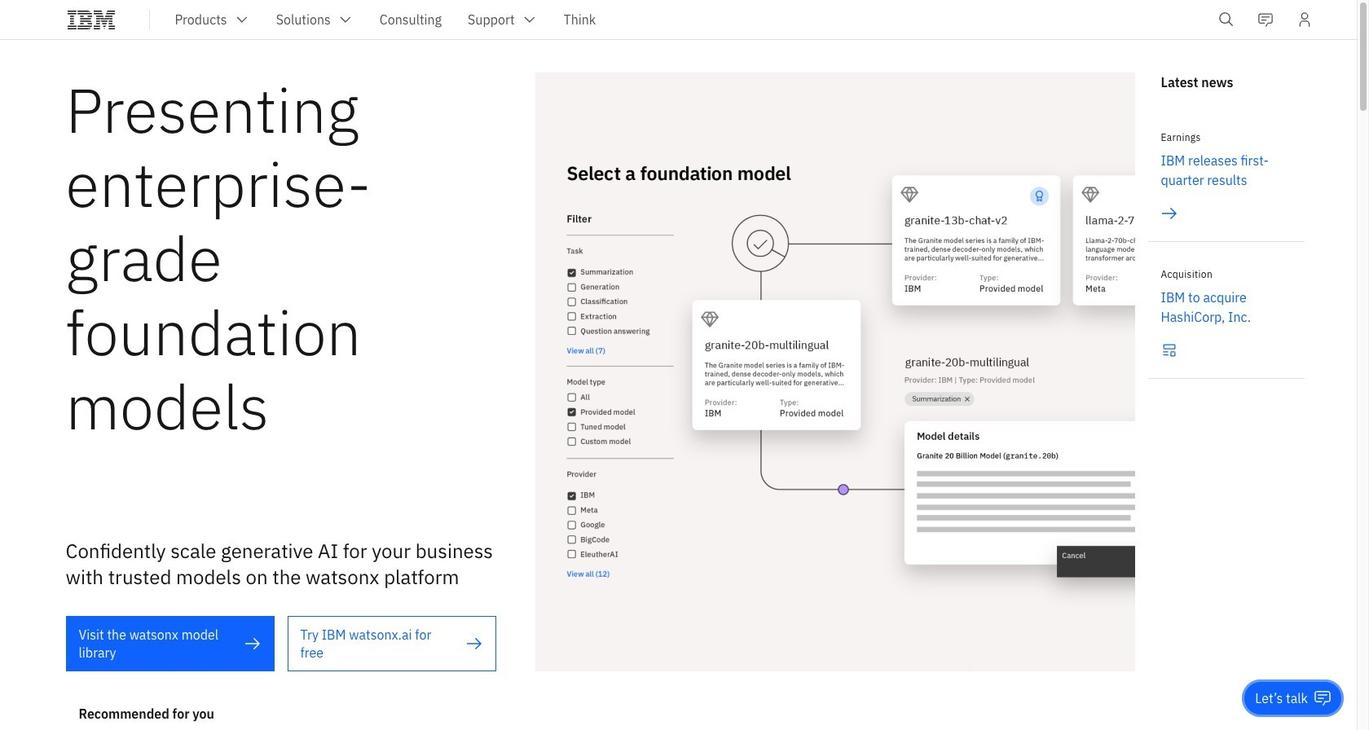 Task type: describe. For each thing, give the bounding box(es) containing it.
let's talk element
[[1256, 690, 1309, 708]]



